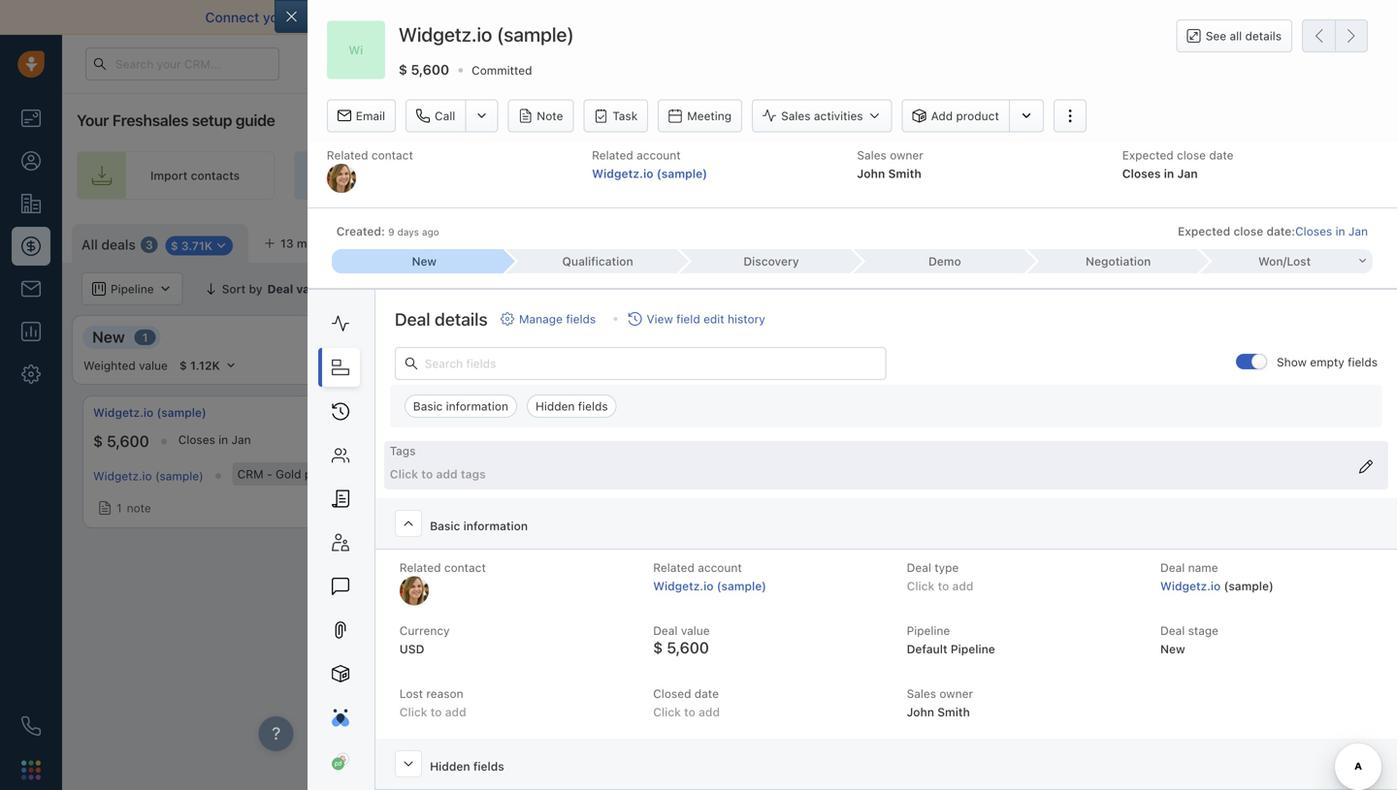 Task type: locate. For each thing, give the bounding box(es) containing it.
1 vertical spatial container_wx8msf4aqz5i3rn1 image
[[816, 418, 830, 432]]

1 filter applied button
[[340, 273, 467, 306]]

1 vertical spatial techcave (sam link
[[1322, 470, 1398, 483]]

0 vertical spatial account
[[637, 149, 681, 162]]

1 horizontal spatial 1 note
[[432, 498, 467, 511]]

hidden fields down lost reason click to add
[[430, 761, 504, 774]]

your for team
[[653, 169, 678, 182]]

1 vertical spatial jan
[[1349, 224, 1368, 238]]

add inside the widgetz.io (sample) dialog
[[931, 109, 953, 123]]

(sample) inside the "deal name widgetz.io (sample)"
[[1224, 580, 1274, 593]]

0 horizontal spatial smith
[[888, 167, 922, 180]]

0 horizontal spatial and
[[506, 9, 529, 25]]

-
[[267, 468, 272, 481]]

0 vertical spatial discovery
[[744, 255, 799, 268]]

expected inside expected close date closes in jan
[[1123, 149, 1174, 162]]

(sam down show empty fields on the right of page
[[1378, 406, 1398, 420]]

add down deal value $ 5,600
[[699, 706, 720, 719]]

widgetz.io (sample) link up closes in jan
[[93, 405, 206, 421]]

1
[[374, 282, 380, 296], [142, 331, 148, 344], [432, 498, 437, 511], [116, 502, 122, 515]]

your
[[77, 111, 109, 130]]

related account widgetz.io (sample) up value
[[653, 562, 767, 593]]

discovery inside "link"
[[744, 255, 799, 268]]

1 horizontal spatial jan
[[1178, 167, 1198, 180]]

basic information up "100"
[[413, 400, 509, 414]]

0 horizontal spatial details
[[435, 309, 488, 330]]

to inside deal type click to add
[[938, 580, 949, 593]]

closes inside expected close date closes in jan
[[1123, 167, 1161, 180]]

deal for deal name widgetz.io (sample)
[[1161, 562, 1185, 575]]

all up manage fields link
[[500, 282, 515, 296]]

type
[[935, 562, 959, 575]]

to inside the tags click to add tags
[[421, 468, 433, 482]]

lost inside lost reason click to add
[[400, 688, 423, 701]]

invite your team
[[619, 169, 709, 182]]

import for import contacts
[[150, 169, 188, 182]]

5,600 down value
[[667, 639, 709, 657]]

all deal owners
[[500, 282, 586, 296]]

1 team from the left
[[681, 169, 709, 182]]

john left leads
[[857, 167, 885, 180]]

$ 3,200
[[1322, 432, 1378, 451]]

sales left activities
[[781, 109, 811, 123]]

deal for deal value $ 5,600
[[653, 625, 678, 638]]

deal left stage
[[1161, 625, 1185, 638]]

1 horizontal spatial lost
[[1287, 255, 1311, 268]]

contact for deal
[[444, 562, 486, 575]]

3,200
[[1335, 432, 1378, 451]]

0 vertical spatial 5,600
[[411, 61, 449, 77]]

details right all on the top of page
[[1246, 29, 1282, 43]]

date right closed
[[695, 688, 719, 701]]

0 vertical spatial widgetz.io (sample)
[[399, 23, 574, 46]]

techcave (sam up '3,200' at the right of the page
[[1322, 406, 1398, 420]]

closes in jan
[[178, 433, 251, 447]]

email
[[673, 9, 707, 25]]

details inside see all details 'button'
[[1246, 29, 1282, 43]]

0 horizontal spatial deals
[[101, 237, 136, 253]]

2 horizontal spatial new
[[1161, 643, 1186, 656]]

1 horizontal spatial all
[[500, 282, 515, 296]]

date up sequence
[[1210, 149, 1234, 162]]

closes in nov
[[478, 433, 553, 447]]

all left 3 at the top of page
[[82, 237, 98, 253]]

import deals group
[[1153, 224, 1293, 257]]

information up 'closes in nov'
[[446, 400, 509, 414]]

applied
[[413, 282, 454, 296]]

deals
[[1220, 234, 1250, 247], [101, 237, 136, 253]]

all deals link
[[82, 235, 136, 255]]

container_wx8msf4aqz5i3rn1 image
[[479, 282, 493, 296], [1119, 282, 1133, 296], [1116, 418, 1130, 432], [413, 498, 427, 511], [98, 502, 112, 515]]

1 vertical spatial details
[[435, 309, 488, 330]]

1 horizontal spatial date
[[1210, 149, 1234, 162]]

add
[[931, 109, 953, 123], [1329, 234, 1351, 247], [835, 418, 857, 432], [1135, 418, 1157, 432]]

$ for techcave (sam
[[1322, 432, 1332, 451]]

widgetz.io (sample) up committed
[[399, 23, 574, 46]]

basic information down the tags click to add tags
[[430, 520, 528, 534]]

0 vertical spatial jan
[[1178, 167, 1198, 180]]

contacts
[[191, 169, 240, 182]]

team
[[681, 169, 709, 182], [970, 169, 998, 182]]

1 vertical spatial acme inc (sample) link
[[409, 468, 511, 481]]

sales owner john smith
[[857, 149, 924, 180], [907, 688, 973, 719]]

account up invite your team
[[637, 149, 681, 162]]

closed date click to add
[[653, 688, 720, 719]]

acme up the $ 100
[[409, 406, 440, 420]]

container_wx8msf4aqz5i3rn1 image inside 1 filter applied button
[[353, 282, 366, 296]]

contact for sales
[[372, 149, 413, 162]]

0 vertical spatial (sam
[[1378, 406, 1398, 420]]

all
[[1230, 29, 1242, 43]]

edit
[[704, 312, 725, 326]]

1 horizontal spatial qualification
[[562, 255, 633, 268]]

hidden
[[536, 400, 575, 414], [430, 761, 470, 774]]

Search your CRM... text field
[[85, 48, 280, 81]]

1 vertical spatial account
[[698, 562, 742, 575]]

1 vertical spatial discovery
[[720, 328, 793, 347]]

click inside lost reason click to add
[[400, 706, 427, 719]]

to down reason
[[431, 706, 442, 719]]

0 vertical spatial expected
[[1123, 149, 1174, 162]]

0 horizontal spatial account
[[637, 149, 681, 162]]

inc
[[443, 406, 460, 420], [443, 468, 459, 481]]

acme down the $ 100
[[409, 468, 439, 481]]

0 vertical spatial all
[[82, 237, 98, 253]]

currency usd
[[400, 625, 450, 656]]

1 horizontal spatial 5,600
[[411, 61, 449, 77]]

0 vertical spatial techcave
[[1322, 406, 1375, 420]]

deal for deal stage new
[[1161, 625, 1185, 638]]

smith down default at the bottom
[[938, 706, 970, 719]]

2 techcave from the top
[[1322, 470, 1374, 483]]

your inside 'route leads to your team' link
[[942, 169, 967, 182]]

acme inc (sample) link
[[409, 405, 513, 421], [409, 468, 511, 481]]

jan inside expected close date closes in jan
[[1178, 167, 1198, 180]]

import inside import deals button
[[1180, 234, 1217, 247]]

click down closed
[[653, 706, 681, 719]]

forecasting
[[1205, 282, 1271, 296]]

5,600 left closes in jan
[[107, 432, 149, 451]]

details down applied
[[435, 309, 488, 330]]

0 horizontal spatial note
[[127, 502, 151, 515]]

0 vertical spatial details
[[1246, 29, 1282, 43]]

deal down 1 filter applied
[[395, 309, 431, 330]]

created:
[[337, 224, 385, 238]]

0 vertical spatial acme inc (sample)
[[409, 406, 513, 420]]

widgetz.io (sample) down closes in jan
[[93, 470, 203, 483]]

0 vertical spatial import
[[150, 169, 188, 182]]

click inside deal type click to add
[[907, 580, 935, 593]]

inc up "100"
[[443, 406, 460, 420]]

1 vertical spatial import
[[1180, 234, 1217, 247]]

acme inc (sample) up "100"
[[409, 406, 513, 420]]

related up currency
[[400, 562, 441, 575]]

your left mailbox
[[263, 9, 292, 25]]

lost right won on the top of page
[[1287, 255, 1311, 268]]

details
[[1246, 29, 1282, 43], [435, 309, 488, 330]]

related account widgetz.io (sample) down the task
[[592, 149, 708, 180]]

add inside lost reason click to add
[[445, 706, 466, 719]]

$ 5,600 up call button on the left top
[[399, 61, 449, 77]]

1 vertical spatial john
[[907, 706, 935, 719]]

deals inside button
[[1220, 234, 1250, 247]]

related up value
[[653, 562, 695, 575]]

add product button
[[902, 100, 1009, 133]]

pipeline
[[907, 625, 950, 638], [951, 643, 996, 656]]

2 techcave (sam link from the top
[[1322, 470, 1398, 483]]

expected for expected close date
[[1123, 149, 1174, 162]]

$ 5,600
[[399, 61, 449, 77], [93, 432, 149, 451]]

click inside closed date click to add
[[653, 706, 681, 719]]

0 vertical spatial related contact
[[327, 149, 413, 162]]

default
[[907, 643, 948, 656]]

sales up route
[[857, 149, 887, 162]]

import up quotas and forecasting at the right top
[[1180, 234, 1217, 247]]

widgetz.io (sample) up closes in jan
[[93, 406, 206, 420]]

1 horizontal spatial smith
[[938, 706, 970, 719]]

click for lost reason click to add
[[400, 706, 427, 719]]

reason
[[426, 688, 464, 701]]

1 horizontal spatial account
[[698, 562, 742, 575]]

hidden fields up nov
[[536, 400, 608, 414]]

related account widgetz.io (sample) for sales owner
[[592, 149, 708, 180]]

see all details button
[[1177, 19, 1293, 52]]

qualification link
[[505, 249, 679, 274]]

1 vertical spatial acme
[[409, 468, 439, 481]]

new down widgetz.io link
[[1161, 643, 1186, 656]]

in
[[1164, 167, 1175, 180], [1336, 224, 1346, 238], [219, 433, 228, 447], [518, 433, 528, 447]]

expected down create sales sequence
[[1178, 224, 1231, 238]]

add inside closed date click to add
[[699, 706, 720, 719]]

smith down 'add product' button
[[888, 167, 922, 180]]

owner down default at the bottom
[[940, 688, 973, 701]]

inc down "100"
[[443, 468, 459, 481]]

route leads to your team
[[858, 169, 998, 182]]

$ for widgetz.io (sample)
[[93, 432, 103, 451]]

1 vertical spatial 5,600
[[107, 432, 149, 451]]

acme inc (sample)
[[409, 406, 513, 420], [409, 468, 511, 481]]

0 vertical spatial close
[[1177, 149, 1206, 162]]

1 vertical spatial techcave
[[1322, 470, 1374, 483]]

sales activities button
[[752, 100, 902, 133], [752, 100, 892, 133]]

discovery
[[744, 255, 799, 268], [720, 328, 793, 347]]

lost left reason
[[400, 688, 423, 701]]

basic down the tags click to add tags
[[430, 520, 460, 534]]

deal left the "type"
[[907, 562, 932, 575]]

1 filter applied
[[374, 282, 454, 296]]

0 vertical spatial acme
[[409, 406, 440, 420]]

1 vertical spatial hidden fields
[[430, 761, 504, 774]]

connect
[[205, 9, 259, 25]]

connect your mailbox to improve deliverability and enable 2-way sync of email conversations.
[[205, 9, 805, 25]]

0 horizontal spatial your
[[263, 9, 292, 25]]

deal inside the "deal name widgetz.io (sample)"
[[1161, 562, 1185, 575]]

deal for deal type click to add
[[907, 562, 932, 575]]

date
[[1210, 149, 1234, 162], [695, 688, 719, 701]]

expected up create
[[1123, 149, 1174, 162]]

close image
[[1368, 13, 1378, 22]]

click down the "type"
[[907, 580, 935, 593]]

click down the $ 100
[[390, 468, 418, 482]]

widgetz.io (sample) link down the task
[[592, 167, 708, 180]]

deal inside deal type click to add
[[907, 562, 932, 575]]

0 horizontal spatial import
[[150, 169, 188, 182]]

negotiation
[[1086, 255, 1151, 268]]

close for date
[[1177, 149, 1206, 162]]

$ inside deal value $ 5,600
[[653, 639, 663, 657]]

route
[[858, 169, 891, 182]]

$ 5,600 left closes in jan
[[93, 432, 149, 451]]

owners
[[545, 282, 586, 296]]

stage
[[1189, 625, 1219, 638]]

1 vertical spatial new
[[92, 328, 125, 347]]

5,600 up call button on the left top
[[411, 61, 449, 77]]

qualification up "owners" on the left top
[[562, 255, 633, 268]]

meeting
[[687, 109, 732, 123]]

0 horizontal spatial qualification
[[407, 328, 499, 347]]

quotas
[[1138, 282, 1178, 296]]

account for deal type click to add
[[698, 562, 742, 575]]

2 horizontal spatial sales
[[907, 688, 937, 701]]

0 horizontal spatial new
[[92, 328, 125, 347]]

close for date:
[[1234, 224, 1264, 238]]

task button
[[584, 100, 649, 133]]

tags click to add tags
[[390, 445, 486, 482]]

show empty fields
[[1277, 356, 1378, 369]]

⌘
[[357, 237, 368, 250]]

sales owner john smith down activities
[[857, 149, 924, 180]]

Search field
[[1293, 273, 1390, 306]]

add inside deal type click to add
[[953, 580, 974, 593]]

add
[[436, 468, 458, 482], [953, 580, 974, 593], [445, 706, 466, 719], [699, 706, 720, 719]]

close left date: on the top right of the page
[[1234, 224, 1264, 238]]

lost
[[1287, 255, 1311, 268], [400, 688, 423, 701]]

name
[[1189, 562, 1219, 575]]

call button
[[406, 100, 465, 133]]

0 vertical spatial related account widgetz.io (sample)
[[592, 149, 708, 180]]

13 more... button
[[253, 230, 347, 257]]

new up applied
[[412, 255, 437, 268]]

date inside expected close date closes in jan
[[1210, 149, 1234, 162]]

owner up leads
[[890, 149, 924, 162]]

information
[[446, 400, 509, 414], [464, 520, 528, 534]]

0 vertical spatial $ 5,600
[[399, 61, 449, 77]]

13 more...
[[281, 237, 337, 250]]

1 vertical spatial related account widgetz.io (sample)
[[653, 562, 767, 593]]

1 vertical spatial hidden
[[430, 761, 470, 774]]

and left enable
[[506, 9, 529, 25]]

account up value
[[698, 562, 742, 575]]

sales down default at the bottom
[[907, 688, 937, 701]]

information down the tags click to add tags
[[464, 520, 528, 534]]

add down the "type"
[[953, 580, 974, 593]]

2 acme inc (sample) link from the top
[[409, 468, 511, 481]]

jan up search field
[[1349, 224, 1368, 238]]

2 vertical spatial 5,600
[[667, 639, 709, 657]]

(sam down '3,200' at the right of the page
[[1377, 470, 1398, 483]]

(sample)
[[497, 23, 574, 46], [657, 167, 708, 180], [157, 406, 206, 420], [463, 406, 513, 420], [462, 468, 511, 481], [379, 468, 427, 481], [155, 470, 203, 483], [717, 580, 767, 593], [1224, 580, 1274, 593]]

2 vertical spatial jan
[[232, 433, 251, 447]]

1 horizontal spatial tags
[[461, 468, 486, 482]]

0 vertical spatial hidden
[[536, 400, 575, 414]]

sales owner john smith down default at the bottom
[[907, 688, 973, 719]]

all inside button
[[500, 282, 515, 296]]

1 vertical spatial basic information
[[430, 520, 528, 534]]

container_wx8msf4aqz5i3rn1 image
[[353, 282, 366, 296], [816, 418, 830, 432]]

deal inside deal stage new
[[1161, 625, 1185, 638]]

1 note for 100
[[432, 498, 467, 511]]

0 vertical spatial new
[[412, 255, 437, 268]]

0 vertical spatial contact
[[372, 149, 413, 162]]

john down default at the bottom
[[907, 706, 935, 719]]

jan for expected close date: closes in jan
[[1349, 224, 1368, 238]]

1 horizontal spatial your
[[653, 169, 678, 182]]

phone image
[[21, 717, 41, 737]]

acme inc (sample) link down "100"
[[409, 468, 511, 481]]

hidden up nov
[[536, 400, 575, 414]]

close
[[1177, 149, 1206, 162], [1234, 224, 1264, 238]]

tags down 'closes in nov'
[[461, 468, 486, 482]]

1 techcave from the top
[[1322, 406, 1375, 420]]

1 inside button
[[374, 282, 380, 296]]

1 horizontal spatial deals
[[1220, 234, 1250, 247]]

widgetz.io (sample) dialog
[[274, 0, 1398, 791]]

view field edit history link
[[628, 311, 765, 328]]

1 vertical spatial lost
[[400, 688, 423, 701]]

hidden down lost reason click to add
[[430, 761, 470, 774]]

your inside invite your team link
[[653, 169, 678, 182]]

contact down the email at the left top
[[372, 149, 413, 162]]

acme inc (sample) link up "100"
[[409, 405, 513, 421]]

5,600
[[411, 61, 449, 77], [107, 432, 149, 451], [667, 639, 709, 657]]

product
[[956, 109, 999, 123]]

add down "100"
[[436, 468, 458, 482]]

widgetz.io
[[399, 23, 492, 46], [592, 167, 654, 180], [93, 406, 154, 420], [93, 470, 152, 483], [653, 580, 714, 593], [1161, 580, 1221, 593]]

deal inside deal value $ 5,600
[[653, 625, 678, 638]]

click down reason
[[400, 706, 427, 719]]

deal value $ 5,600
[[653, 625, 710, 657]]

pipeline right default at the bottom
[[951, 643, 996, 656]]

related
[[327, 149, 368, 162], [592, 149, 634, 162], [400, 562, 441, 575], [653, 562, 695, 575]]

1 horizontal spatial $ 5,600
[[399, 61, 449, 77]]

0 vertical spatial smith
[[888, 167, 922, 180]]

phone element
[[12, 708, 50, 746]]

widgetz.io (sample) link up value
[[653, 580, 767, 593]]

1 vertical spatial and
[[1181, 282, 1202, 296]]

1 vertical spatial techcave (sam
[[1322, 470, 1398, 483]]

your right invite
[[653, 169, 678, 182]]

basic up the $ 100
[[413, 400, 443, 414]]

note for $ 5,600
[[127, 502, 151, 515]]

see
[[1206, 29, 1227, 43]]

1 note
[[432, 498, 467, 511], [116, 502, 151, 515]]

2 vertical spatial widgetz.io (sample)
[[93, 470, 203, 483]]

all deals 3
[[82, 237, 153, 253]]

0 vertical spatial qualification
[[562, 255, 633, 268]]

jan up crm
[[232, 433, 251, 447]]

techcave (sam link down '3,200' at the right of the page
[[1322, 470, 1398, 483]]

expected for expected close date:
[[1178, 224, 1231, 238]]

0 horizontal spatial sales
[[781, 109, 811, 123]]

1 vertical spatial related contact
[[400, 562, 486, 575]]

1 horizontal spatial new
[[412, 255, 437, 268]]

pipeline up default at the bottom
[[907, 625, 950, 638]]

0 horizontal spatial owner
[[890, 149, 924, 162]]

2 horizontal spatial your
[[942, 169, 967, 182]]

0 vertical spatial acme inc (sample) link
[[409, 405, 513, 421]]

contact up currency
[[444, 562, 486, 575]]

1 vertical spatial close
[[1234, 224, 1264, 238]]

to
[[348, 9, 361, 25], [1090, 9, 1103, 25], [927, 169, 938, 182], [421, 468, 433, 482], [938, 580, 949, 593], [431, 706, 442, 719], [684, 706, 696, 719]]

2 horizontal spatial add deal
[[1329, 234, 1378, 247]]

team down meeting button
[[681, 169, 709, 182]]

to down the $ 100
[[421, 468, 433, 482]]

1 horizontal spatial note
[[442, 498, 467, 511]]

0 horizontal spatial expected
[[1123, 149, 1174, 162]]

1 vertical spatial all
[[500, 282, 515, 296]]

team down product
[[970, 169, 998, 182]]

0 horizontal spatial hidden
[[430, 761, 470, 774]]

import left contacts
[[150, 169, 188, 182]]

techcave
[[1322, 406, 1375, 420], [1322, 470, 1374, 483]]

related contact up currency
[[400, 562, 486, 575]]

discovery up history
[[744, 255, 799, 268]]

date:
[[1267, 224, 1296, 238]]

Search fields text field
[[395, 348, 886, 381]]

and right quotas
[[1181, 282, 1202, 296]]

to down the "type"
[[938, 580, 949, 593]]

close inside expected close date closes in jan
[[1177, 149, 1206, 162]]

to down closed
[[684, 706, 696, 719]]

connect your mailbox link
[[205, 9, 348, 25]]

related down email button
[[327, 149, 368, 162]]

related account widgetz.io (sample)
[[592, 149, 708, 180], [653, 562, 767, 593]]

1 horizontal spatial owner
[[940, 688, 973, 701]]

0 horizontal spatial 5,600
[[107, 432, 149, 451]]

hidden fields
[[536, 400, 608, 414], [430, 761, 504, 774]]

click for closed date click to add
[[653, 706, 681, 719]]

close up create sales sequence
[[1177, 149, 1206, 162]]

0 vertical spatial sales owner john smith
[[857, 149, 924, 180]]

john
[[857, 167, 885, 180], [907, 706, 935, 719]]

jan
[[1178, 167, 1198, 180], [1349, 224, 1368, 238], [232, 433, 251, 447]]

import inside import contacts link
[[150, 169, 188, 182]]



Task type: vqa. For each thing, say whether or not it's contained in the screenshot.
the bottom 'Committed'
no



Task type: describe. For each thing, give the bounding box(es) containing it.
closed
[[653, 688, 691, 701]]

freshworks switcher image
[[21, 761, 41, 781]]

2 acme inc (sample) from the top
[[409, 468, 511, 481]]

create
[[1126, 169, 1163, 182]]

1 horizontal spatial add deal
[[1135, 418, 1184, 432]]

all deal owners button
[[467, 273, 598, 306]]

add for closed date click to add
[[699, 706, 720, 719]]

have
[[1056, 9, 1086, 25]]

widgetz.io (sample) inside dialog
[[399, 23, 574, 46]]

0 horizontal spatial $ 5,600
[[93, 432, 149, 451]]

to inside closed date click to add
[[684, 706, 696, 719]]

to up wi
[[348, 9, 361, 25]]

0 vertical spatial basic
[[413, 400, 443, 414]]

2 team from the left
[[970, 169, 998, 182]]

nov
[[531, 433, 553, 447]]

to left start
[[1090, 9, 1103, 25]]

add deal inside button
[[1329, 234, 1378, 247]]

1 vertical spatial owner
[[940, 688, 973, 701]]

demo
[[929, 255, 961, 268]]

task
[[613, 109, 638, 123]]

negotiation link
[[1026, 249, 1200, 274]]

deals for all
[[101, 237, 136, 253]]

import deals button
[[1153, 224, 1260, 257]]

import contacts link
[[77, 151, 275, 200]]

1 acme inc (sample) link from the top
[[409, 405, 513, 421]]

deal name widgetz.io (sample)
[[1161, 562, 1274, 593]]

date inside closed date click to add
[[695, 688, 719, 701]]

13
[[281, 237, 294, 250]]

5,600 inside deal value $ 5,600
[[667, 639, 709, 657]]

from
[[1140, 9, 1170, 25]]

enable
[[533, 9, 576, 25]]

of
[[657, 9, 670, 25]]

so you don't have to start from scratch.
[[973, 9, 1226, 25]]

email button
[[327, 100, 396, 133]]

deals for import
[[1220, 234, 1250, 247]]

discovery link
[[679, 249, 853, 274]]

0 vertical spatial and
[[506, 9, 529, 25]]

related account widgetz.io (sample) for deal type
[[653, 562, 767, 593]]

and inside quotas and forecasting link
[[1181, 282, 1202, 296]]

9
[[388, 226, 395, 238]]

deal inside button
[[518, 282, 542, 296]]

jan for expected close date closes in jan
[[1178, 167, 1198, 180]]

0 vertical spatial hidden fields
[[536, 400, 608, 414]]

related up invite
[[592, 149, 634, 162]]

mailbox
[[295, 9, 345, 25]]

$ 100
[[409, 432, 449, 451]]

add for deal type click to add
[[953, 580, 974, 593]]

account for sales owner john smith
[[637, 149, 681, 162]]

add product
[[931, 109, 999, 123]]

0 horizontal spatial hidden fields
[[430, 761, 504, 774]]

2 inc from the top
[[443, 468, 459, 481]]

setup
[[192, 111, 232, 130]]

0 horizontal spatial add deal
[[835, 418, 884, 432]]

plan
[[305, 468, 328, 481]]

2 techcave (sam from the top
[[1322, 470, 1398, 483]]

0 vertical spatial sales
[[781, 109, 811, 123]]

empty
[[1310, 356, 1345, 369]]

pipeline default pipeline
[[907, 625, 996, 656]]

invite your team link
[[545, 151, 765, 200]]

you
[[992, 9, 1015, 25]]

100
[[422, 432, 449, 451]]

1 techcave (sam from the top
[[1322, 406, 1398, 420]]

don't
[[1019, 9, 1053, 25]]

0 vertical spatial john
[[857, 167, 885, 180]]

1 vertical spatial basic
[[430, 520, 460, 534]]

deal details
[[395, 309, 488, 330]]

see all details
[[1206, 29, 1282, 43]]

history
[[728, 312, 765, 326]]

deliverability
[[420, 9, 502, 25]]

container_wx8msf4aqz5i3rn1 image inside quotas and forecasting link
[[1119, 282, 1133, 296]]

add for lost reason click to add
[[445, 706, 466, 719]]

to right leads
[[927, 169, 938, 182]]

way
[[594, 9, 619, 25]]

import contacts
[[150, 169, 240, 182]]

1 techcave (sam link from the top
[[1322, 405, 1398, 421]]

manage
[[519, 312, 563, 326]]

field
[[677, 312, 700, 326]]

0 vertical spatial pipeline
[[907, 625, 950, 638]]

1 horizontal spatial john
[[907, 706, 935, 719]]

1 horizontal spatial container_wx8msf4aqz5i3rn1 image
[[816, 418, 830, 432]]

crm
[[237, 468, 264, 481]]

o
[[371, 237, 380, 250]]

new link
[[332, 249, 505, 274]]

deal stage new
[[1161, 625, 1219, 656]]

1 acme from the top
[[409, 406, 440, 420]]

0 vertical spatial information
[[446, 400, 509, 414]]

related contact for sales owner john smith
[[327, 149, 413, 162]]

qualification inside the widgetz.io (sample) dialog
[[562, 255, 633, 268]]

widgetz.io (sample) link down closes in jan
[[93, 470, 203, 483]]

your for mailbox
[[263, 9, 292, 25]]

route leads to your team link
[[784, 151, 1033, 200]]

⌘ o
[[357, 237, 380, 250]]

click inside the tags click to add tags
[[390, 468, 418, 482]]

value
[[681, 625, 710, 638]]

0 vertical spatial basic information
[[413, 400, 509, 414]]

committed
[[472, 63, 532, 77]]

demo link
[[853, 249, 1026, 274]]

click for deal type click to add
[[907, 580, 935, 593]]

0 horizontal spatial jan
[[232, 433, 251, 447]]

your freshsales setup guide
[[77, 111, 275, 130]]

invite
[[619, 169, 650, 182]]

2 acme from the top
[[409, 468, 439, 481]]

show
[[1277, 356, 1307, 369]]

0 horizontal spatial tags
[[390, 445, 416, 458]]

note for $ 100
[[442, 498, 467, 511]]

email
[[356, 109, 385, 123]]

1 vertical spatial smith
[[938, 706, 970, 719]]

/
[[1284, 255, 1287, 268]]

2 vertical spatial sales
[[907, 688, 937, 701]]

freshsales
[[112, 111, 188, 130]]

all for deals
[[82, 237, 98, 253]]

scratch.
[[1174, 9, 1226, 25]]

sales activities
[[781, 109, 863, 123]]

1 vertical spatial sales owner john smith
[[907, 688, 973, 719]]

1 horizontal spatial sales
[[857, 149, 887, 162]]

expected close date closes in jan
[[1123, 149, 1234, 180]]

0 vertical spatial lost
[[1287, 255, 1311, 268]]

new inside deal stage new
[[1161, 643, 1186, 656]]

start
[[1107, 9, 1137, 25]]

gold
[[276, 468, 301, 481]]

in inside expected close date closes in jan
[[1164, 167, 1175, 180]]

so
[[973, 9, 989, 25]]

sync
[[623, 9, 653, 25]]

created: 9 days ago
[[337, 224, 439, 238]]

to inside lost reason click to add
[[431, 706, 442, 719]]

1 vertical spatial pipeline
[[951, 643, 996, 656]]

1 note for 5,600
[[116, 502, 151, 515]]

activities
[[814, 109, 863, 123]]

all for deal
[[500, 282, 515, 296]]

conversations.
[[711, 9, 805, 25]]

1 vertical spatial qualification
[[407, 328, 499, 347]]

container_wx8msf4aqz5i3rn1 image inside all deal owners button
[[479, 282, 493, 296]]

manage fields
[[519, 312, 596, 326]]

leads
[[894, 169, 924, 182]]

widgetz.io inside the "deal name widgetz.io (sample)"
[[1161, 580, 1221, 593]]

crm - gold plan monthly (sample)
[[237, 468, 427, 481]]

1 inc from the top
[[443, 406, 460, 420]]

1 vertical spatial widgetz.io (sample)
[[93, 406, 206, 420]]

1 vertical spatial (sam
[[1377, 470, 1398, 483]]

wi
[[349, 43, 363, 57]]

import for import deals
[[1180, 234, 1217, 247]]

add inside the tags click to add tags
[[436, 468, 458, 482]]

filter
[[383, 282, 409, 296]]

1 vertical spatial information
[[464, 520, 528, 534]]

3
[[145, 238, 153, 252]]

$ 5,600 inside the widgetz.io (sample) dialog
[[399, 61, 449, 77]]

related contact for deal type click to add
[[400, 562, 486, 575]]

deal for deal details
[[395, 309, 431, 330]]

$ for acme inc (sample)
[[409, 432, 418, 451]]

widgetz.io link
[[1161, 580, 1221, 593]]

add deal button
[[1303, 224, 1388, 257]]

quotas and forecasting
[[1138, 282, 1271, 296]]

quotas and forecasting link
[[1119, 273, 1291, 306]]

1 vertical spatial tags
[[461, 468, 486, 482]]

meeting button
[[658, 100, 743, 133]]

1 acme inc (sample) from the top
[[409, 406, 513, 420]]

2-
[[580, 9, 594, 25]]

1 horizontal spatial hidden
[[536, 400, 575, 414]]

deal inside button
[[1354, 234, 1378, 247]]



